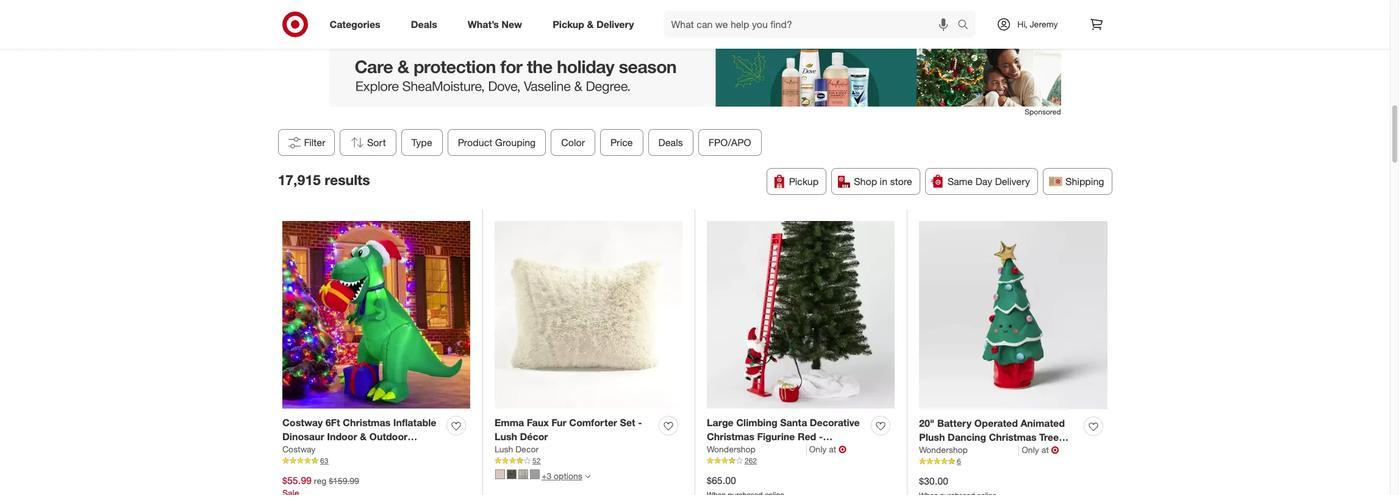 Task type: vqa. For each thing, say whether or not it's contained in the screenshot.
to
no



Task type: locate. For each thing, give the bounding box(es) containing it.
1 vertical spatial deals
[[658, 136, 683, 149]]

wondershop up 262
[[707, 445, 756, 455]]

1 horizontal spatial delivery
[[995, 175, 1030, 188]]

1 horizontal spatial only
[[1022, 445, 1039, 456]]

shipping button
[[1043, 168, 1112, 195]]

wondershop™ down operated
[[973, 445, 1037, 458]]

deals right price
[[658, 136, 683, 149]]

20"
[[919, 418, 935, 430]]

2 horizontal spatial -
[[967, 445, 971, 458]]

lush down emma
[[495, 431, 517, 443]]

0 horizontal spatial wondershop
[[707, 445, 756, 455]]

1 lush from the top
[[495, 431, 517, 443]]

type button
[[401, 129, 442, 156]]

wondershop link up 262
[[707, 444, 807, 456]]

0 horizontal spatial -
[[638, 417, 642, 429]]

all colors + 3 more colors element
[[585, 473, 590, 480]]

costway for costway
[[282, 445, 316, 455]]

1 horizontal spatial wondershop link
[[919, 445, 1019, 457]]

costway down dinosaur
[[282, 445, 316, 455]]

at down decorative
[[829, 445, 836, 455]]

¬ down decorative
[[839, 444, 847, 456]]

What can we help you find? suggestions appear below search field
[[664, 11, 961, 38]]

price button
[[600, 129, 643, 156]]

2 vertical spatial -
[[967, 445, 971, 458]]

delivery
[[596, 18, 634, 30], [995, 175, 1030, 188]]

deals
[[411, 18, 437, 30], [658, 136, 683, 149]]

deals left what's
[[411, 18, 437, 30]]

pickup inside button
[[789, 175, 819, 188]]

0 horizontal spatial delivery
[[596, 18, 634, 30]]

at
[[829, 445, 836, 455], [1042, 445, 1049, 456]]

emma faux fur comforter set - lush décor
[[495, 417, 642, 443]]

wondershop link
[[707, 444, 807, 456], [919, 445, 1019, 457]]

only down the red
[[809, 445, 827, 455]]

20" battery operated animated plush dancing christmas tree sculpture - wondershop™ green image
[[919, 222, 1108, 410], [919, 222, 1108, 410]]

0 vertical spatial pickup
[[553, 18, 584, 30]]

christmas down operated
[[989, 432, 1037, 444]]

delivery inside button
[[995, 175, 1030, 188]]

emma faux fur comforter set - lush décor link
[[495, 416, 654, 444]]

color button
[[551, 129, 595, 156]]

wondershop down the plush
[[919, 445, 968, 456]]

decor
[[516, 445, 539, 455]]

décor
[[520, 431, 548, 443]]

0 vertical spatial delivery
[[596, 18, 634, 30]]

0 horizontal spatial wondershop™
[[707, 445, 771, 457]]

0 vertical spatial deals
[[411, 18, 437, 30]]

pickup & delivery
[[553, 18, 634, 30]]

large climbing santa decorative christmas figurine red - wondershop™ image
[[707, 222, 895, 409], [707, 222, 895, 409]]

day
[[976, 175, 992, 188]]

battery
[[937, 418, 972, 430]]

costway 6ft christmas inflatable dinosaur indoor & outdoor christmas decoration
[[282, 417, 436, 457]]

¬ down tree
[[1051, 445, 1059, 457]]

price
[[610, 136, 633, 149]]

christmas inside 20" battery operated animated plush dancing christmas tree sculpture - wondershop™ green
[[989, 432, 1037, 444]]

1 horizontal spatial &
[[587, 18, 594, 30]]

0 horizontal spatial deals
[[411, 18, 437, 30]]

costway 6ft christmas inflatable dinosaur indoor & outdoor christmas decoration link
[[282, 416, 442, 457]]

1 horizontal spatial -
[[819, 431, 823, 443]]

shipping
[[1066, 175, 1104, 188]]

at down tree
[[1042, 445, 1049, 456]]

1 horizontal spatial at
[[1042, 445, 1049, 456]]

1 vertical spatial lush
[[495, 445, 513, 455]]

fur
[[552, 417, 567, 429]]

only
[[809, 445, 827, 455], [1022, 445, 1039, 456]]

deals inside button
[[658, 136, 683, 149]]

- right the red
[[819, 431, 823, 443]]

1 vertical spatial costway
[[282, 445, 316, 455]]

categories
[[330, 18, 380, 30]]

dinosaur
[[282, 431, 324, 443]]

costway 6ft christmas inflatable dinosaur indoor & outdoor christmas decoration image
[[282, 222, 470, 409], [282, 222, 470, 409]]

&
[[587, 18, 594, 30], [360, 431, 367, 443]]

1 horizontal spatial only at ¬
[[1022, 445, 1059, 457]]

product grouping button
[[447, 129, 546, 156]]

emma faux fur comforter set - lush décor image
[[495, 222, 682, 409], [495, 222, 682, 409]]

0 horizontal spatial pickup
[[553, 18, 584, 30]]

deals link
[[401, 11, 452, 38]]

wondershop™
[[707, 445, 771, 457], [973, 445, 1037, 458]]

¬
[[839, 444, 847, 456], [1051, 445, 1059, 457]]

store
[[890, 175, 912, 188]]

1 horizontal spatial ¬
[[1051, 445, 1059, 457]]

1 vertical spatial -
[[819, 431, 823, 443]]

product
[[458, 136, 492, 149]]

1 costway from the top
[[282, 417, 323, 429]]

sort button
[[339, 129, 396, 156]]

at for -
[[829, 445, 836, 455]]

1 horizontal spatial wondershop™
[[973, 445, 1037, 458]]

- right set
[[638, 417, 642, 429]]

christmas down dinosaur
[[282, 445, 330, 457]]

only at ¬ down the red
[[809, 444, 847, 456]]

6 link
[[919, 457, 1108, 468]]

blush image
[[495, 470, 505, 480]]

wondershop™ down climbing
[[707, 445, 771, 457]]

0 horizontal spatial only
[[809, 445, 827, 455]]

1 horizontal spatial wondershop
[[919, 445, 968, 456]]

wondershop link down dancing
[[919, 445, 1019, 457]]

$55.99 reg $159.99
[[282, 475, 359, 487]]

0 horizontal spatial only at ¬
[[809, 444, 847, 456]]

christmas down large
[[707, 431, 755, 443]]

deals button
[[648, 129, 693, 156]]

wondershop for plush
[[919, 445, 968, 456]]

0 vertical spatial -
[[638, 417, 642, 429]]

plush
[[919, 432, 945, 444]]

0 horizontal spatial &
[[360, 431, 367, 443]]

options
[[554, 471, 582, 482]]

lush left 'decor'
[[495, 445, 513, 455]]

2 costway from the top
[[282, 445, 316, 455]]

0 vertical spatial costway
[[282, 417, 323, 429]]

filter
[[304, 136, 325, 149]]

shop in store button
[[831, 168, 920, 195]]

comforter
[[569, 417, 617, 429]]

20" battery operated animated plush dancing christmas tree sculpture - wondershop™ green
[[919, 418, 1068, 458]]

only at ¬ for -
[[809, 444, 847, 456]]

0 vertical spatial lush
[[495, 431, 517, 443]]

search button
[[952, 11, 982, 40]]

only at ¬
[[809, 444, 847, 456], [1022, 445, 1059, 457]]

hi,
[[1018, 19, 1027, 29]]

lush
[[495, 431, 517, 443], [495, 445, 513, 455]]

same day delivery
[[948, 175, 1030, 188]]

costway
[[282, 417, 323, 429], [282, 445, 316, 455]]

only up 6 link
[[1022, 445, 1039, 456]]

1 vertical spatial pickup
[[789, 175, 819, 188]]

pickup
[[553, 18, 584, 30], [789, 175, 819, 188]]

figurine
[[757, 431, 795, 443]]

only at ¬ down tree
[[1022, 445, 1059, 457]]

red
[[798, 431, 816, 443]]

search
[[952, 19, 982, 31]]

large climbing santa decorative christmas figurine red - wondershop™ link
[[707, 416, 866, 457]]

delivery for pickup & delivery
[[596, 18, 634, 30]]

-
[[638, 417, 642, 429], [819, 431, 823, 443], [967, 445, 971, 458]]

0 horizontal spatial wondershop link
[[707, 444, 807, 456]]

what's
[[468, 18, 499, 30]]

6
[[957, 458, 961, 467]]

- inside emma faux fur comforter set - lush décor
[[638, 417, 642, 429]]

santa
[[780, 417, 807, 429]]

1 horizontal spatial pickup
[[789, 175, 819, 188]]

1 vertical spatial delivery
[[995, 175, 1030, 188]]

costway inside costway 6ft christmas inflatable dinosaur indoor & outdoor christmas decoration
[[282, 417, 323, 429]]

in
[[880, 175, 887, 188]]

pickup for pickup
[[789, 175, 819, 188]]

light gray image
[[530, 470, 540, 480]]

type
[[411, 136, 432, 149]]

wondershop link for wondershop™
[[707, 444, 807, 456]]

0 horizontal spatial at
[[829, 445, 836, 455]]

1 vertical spatial &
[[360, 431, 367, 443]]

- inside 20" battery operated animated plush dancing christmas tree sculpture - wondershop™ green
[[967, 445, 971, 458]]

costway for costway 6ft christmas inflatable dinosaur indoor & outdoor christmas decoration
[[282, 417, 323, 429]]

at for tree
[[1042, 445, 1049, 456]]

costway up dinosaur
[[282, 417, 323, 429]]

gray image
[[507, 470, 517, 480]]

0 horizontal spatial ¬
[[839, 444, 847, 456]]

- down dancing
[[967, 445, 971, 458]]

emma
[[495, 417, 524, 429]]

wondershop
[[707, 445, 756, 455], [919, 445, 968, 456]]

all colors + 3 more colors image
[[585, 474, 590, 480]]

¬ for tree
[[1051, 445, 1059, 457]]

1 horizontal spatial deals
[[658, 136, 683, 149]]



Task type: describe. For each thing, give the bounding box(es) containing it.
& inside costway 6ft christmas inflatable dinosaur indoor & outdoor christmas decoration
[[360, 431, 367, 443]]

color
[[561, 136, 585, 149]]

lush inside emma faux fur comforter set - lush décor
[[495, 431, 517, 443]]

deals for 'deals' link
[[411, 18, 437, 30]]

jeremy
[[1030, 19, 1058, 29]]

indoor
[[327, 431, 357, 443]]

63
[[320, 457, 328, 466]]

20" battery operated animated plush dancing christmas tree sculpture - wondershop™ green link
[[919, 417, 1079, 458]]

$65.00
[[707, 475, 736, 487]]

wondershop for christmas
[[707, 445, 756, 455]]

fpo/apo button
[[698, 129, 761, 156]]

262 link
[[707, 456, 895, 467]]

fpo/apo
[[708, 136, 751, 149]]

52 link
[[495, 456, 682, 467]]

pickup button
[[767, 168, 827, 195]]

sort
[[367, 136, 386, 149]]

only at ¬ for tree
[[1022, 445, 1059, 457]]

delivery for same day delivery
[[995, 175, 1030, 188]]

same
[[948, 175, 973, 188]]

green
[[1040, 445, 1068, 458]]

christmas up 'outdoor'
[[343, 417, 390, 429]]

+3 options button
[[490, 467, 596, 486]]

$55.99
[[282, 475, 312, 487]]

wondershop™ inside 20" battery operated animated plush dancing christmas tree sculpture - wondershop™ green
[[973, 445, 1037, 458]]

$30.00
[[919, 475, 948, 488]]

¬ for -
[[839, 444, 847, 456]]

ivory image
[[518, 470, 528, 480]]

decorative
[[810, 417, 860, 429]]

advertisement region
[[329, 45, 1061, 106]]

pickup & delivery link
[[542, 11, 649, 38]]

categories link
[[319, 11, 396, 38]]

costway link
[[282, 444, 316, 456]]

- inside the large climbing santa decorative christmas figurine red - wondershop™
[[819, 431, 823, 443]]

262
[[745, 457, 757, 466]]

christmas inside the large climbing santa decorative christmas figurine red - wondershop™
[[707, 431, 755, 443]]

product grouping
[[458, 136, 535, 149]]

shop in store
[[854, 175, 912, 188]]

only for red
[[809, 445, 827, 455]]

6ft
[[325, 417, 340, 429]]

reg
[[314, 476, 326, 486]]

$159.99
[[329, 476, 359, 486]]

52
[[532, 457, 541, 466]]

set
[[620, 417, 635, 429]]

tree
[[1039, 432, 1059, 444]]

new
[[502, 18, 522, 30]]

what's new
[[468, 18, 522, 30]]

sculpture
[[919, 445, 964, 458]]

what's new link
[[457, 11, 537, 38]]

large
[[707, 417, 734, 429]]

17,915
[[278, 172, 321, 189]]

large climbing santa decorative christmas figurine red - wondershop™
[[707, 417, 860, 457]]

filter button
[[278, 129, 335, 156]]

results
[[325, 172, 370, 189]]

only for christmas
[[1022, 445, 1039, 456]]

hi, jeremy
[[1018, 19, 1058, 29]]

wondershop™ inside the large climbing santa decorative christmas figurine red - wondershop™
[[707, 445, 771, 457]]

+3 options
[[542, 471, 582, 482]]

lush decor link
[[495, 444, 539, 456]]

faux
[[527, 417, 549, 429]]

outdoor
[[369, 431, 408, 443]]

17,915 results
[[278, 172, 370, 189]]

same day delivery button
[[925, 168, 1038, 195]]

dancing
[[948, 432, 986, 444]]

operated
[[974, 418, 1018, 430]]

63 link
[[282, 456, 470, 467]]

0 vertical spatial &
[[587, 18, 594, 30]]

deals for deals button
[[658, 136, 683, 149]]

wondershop link for sculpture
[[919, 445, 1019, 457]]

2 lush from the top
[[495, 445, 513, 455]]

sponsored
[[1025, 107, 1061, 116]]

shop
[[854, 175, 877, 188]]

animated
[[1021, 418, 1065, 430]]

decoration
[[333, 445, 384, 457]]

+3
[[542, 471, 551, 482]]

lush decor
[[495, 445, 539, 455]]

inflatable
[[393, 417, 436, 429]]

pickup for pickup & delivery
[[553, 18, 584, 30]]

grouping
[[495, 136, 535, 149]]

climbing
[[736, 417, 777, 429]]



